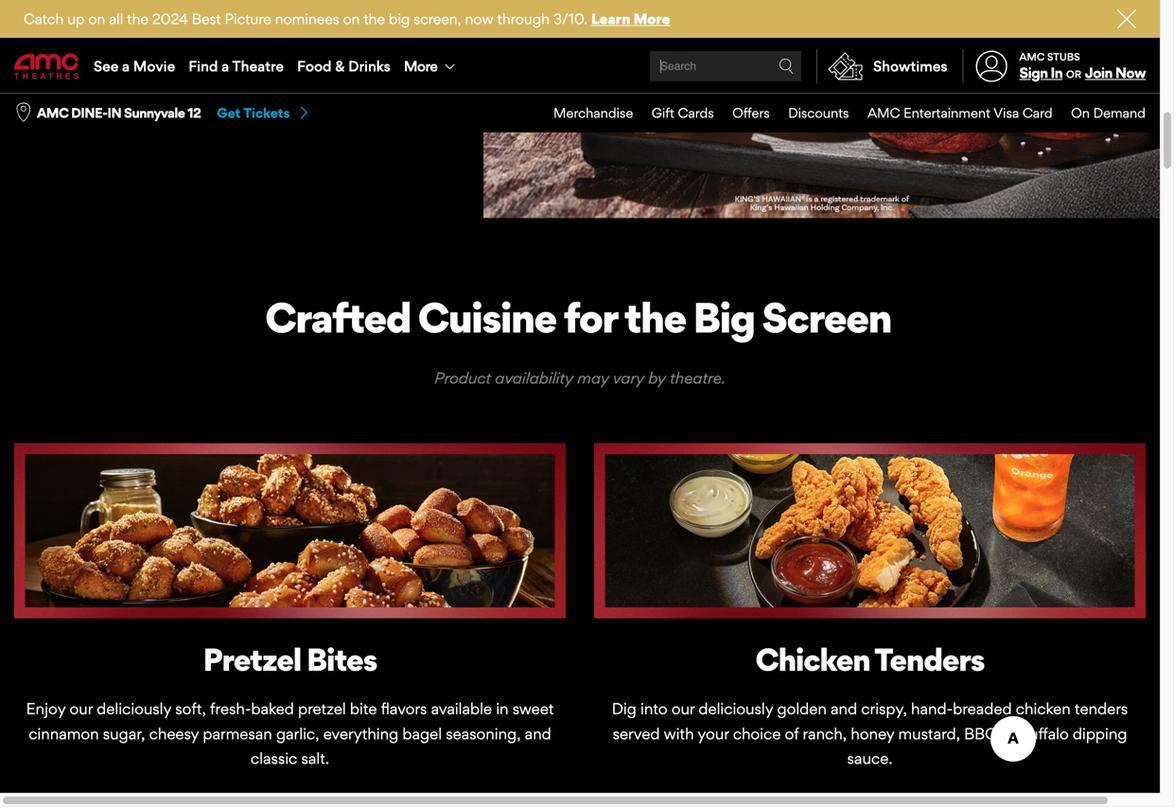 Task type: vqa. For each thing, say whether or not it's contained in the screenshot.
Play trailer for Madame Web image
no



Task type: locate. For each thing, give the bounding box(es) containing it.
amc dine-in sunnyvale 12 button
[[37, 104, 201, 122]]

0 horizontal spatial our
[[70, 700, 93, 719]]

tenders
[[1075, 700, 1129, 719]]

on demand
[[1072, 105, 1146, 121]]

and inside enjoy our deliciously soft, fresh-baked pretzel bite flavors available in sweet cinnamon sugar, cheesy parmesan garlic, everything bagel seasoning, and classic salt.
[[525, 725, 552, 744]]

1 a from the left
[[122, 57, 130, 75]]

1 horizontal spatial or
[[1067, 68, 1082, 81]]

chicken tenders image
[[595, 444, 1146, 619]]

more right learn
[[634, 10, 671, 27]]

2 our from the left
[[672, 700, 695, 719]]

0 vertical spatial or
[[1067, 68, 1082, 81]]

1 horizontal spatial and
[[831, 700, 858, 719]]

deliciously up choice
[[699, 700, 774, 719]]

amc up sign
[[1020, 51, 1045, 63]]

food & drinks link
[[291, 40, 398, 93]]

our up the cinnamon
[[70, 700, 93, 719]]

menu containing more
[[0, 40, 1161, 93]]

1 horizontal spatial deliciously
[[699, 700, 774, 719]]

in
[[496, 700, 509, 719]]

our inside enjoy our deliciously soft, fresh-baked pretzel bite flavors available in sweet cinnamon sugar, cheesy parmesan garlic, everything bagel seasoning, and classic salt.
[[70, 700, 93, 719]]

learn more link
[[592, 10, 671, 27]]

1 vertical spatial more
[[404, 57, 438, 75]]

0 horizontal spatial and
[[525, 725, 552, 744]]

amc
[[1020, 51, 1045, 63], [868, 105, 901, 121], [37, 105, 69, 121]]

nominees
[[275, 10, 339, 27]]

or inside dig into our deliciously golden and crispy, hand-breaded chicken tenders served with your choice of ranch, honey mustard, bbq or buffalo dipping sauce.
[[1002, 725, 1017, 744]]

2024
[[152, 10, 188, 27]]

1 our from the left
[[70, 700, 93, 719]]

0 horizontal spatial a
[[122, 57, 130, 75]]

discounts
[[789, 105, 850, 121]]

1 vertical spatial and
[[525, 725, 552, 744]]

more inside button
[[404, 57, 438, 75]]

a right find
[[222, 57, 229, 75]]

1 horizontal spatial a
[[222, 57, 229, 75]]

the right all
[[127, 10, 149, 27]]

honey
[[851, 725, 895, 744]]

amc dine-in sunnyvale 12
[[37, 105, 201, 121]]

2 a from the left
[[222, 57, 229, 75]]

1 horizontal spatial amc
[[868, 105, 901, 121]]

offers
[[733, 105, 770, 121]]

crispy,
[[862, 700, 908, 719]]

1 on from the left
[[88, 10, 105, 27]]

parmesan
[[203, 725, 272, 744]]

1 horizontal spatial our
[[672, 700, 695, 719]]

deliciously inside dig into our deliciously golden and crispy, hand-breaded chicken tenders served with your choice of ranch, honey mustard, bbq or buffalo dipping sauce.
[[699, 700, 774, 719]]

on left all
[[88, 10, 105, 27]]

0 horizontal spatial deliciously
[[97, 700, 171, 719]]

garlic,
[[276, 725, 319, 744]]

chicken
[[1017, 700, 1071, 719]]

0 horizontal spatial now
[[111, 40, 144, 59]]

bagel
[[403, 725, 442, 744]]

0 horizontal spatial amc
[[37, 105, 69, 121]]

on right the nominees
[[343, 10, 360, 27]]

menu up merchandise link
[[0, 40, 1161, 93]]

chicken tenders
[[756, 641, 985, 679]]

deliciously inside enjoy our deliciously soft, fresh-baked pretzel bite flavors available in sweet cinnamon sugar, cheesy parmesan garlic, everything bagel seasoning, and classic salt.
[[97, 700, 171, 719]]

a right see
[[122, 57, 130, 75]]

deliciously up 'sugar,'
[[97, 700, 171, 719]]

dipping
[[1074, 725, 1128, 744]]

1 deliciously from the left
[[97, 700, 171, 719]]

1 vertical spatial menu
[[535, 94, 1146, 132]]

on demand link
[[1053, 94, 1146, 132]]

mustard,
[[899, 725, 961, 744]]

menu down showtimes image
[[535, 94, 1146, 132]]

now
[[111, 40, 144, 59], [1116, 64, 1146, 82]]

1 horizontal spatial more
[[634, 10, 671, 27]]

our up 'with'
[[672, 700, 695, 719]]

or right in
[[1067, 68, 1082, 81]]

1 horizontal spatial on
[[343, 10, 360, 27]]

catch up on all the 2024 best picture nominees on the big screen, now through 3/10. learn more
[[24, 10, 671, 27]]

0 horizontal spatial or
[[1002, 725, 1017, 744]]

2 horizontal spatial amc
[[1020, 51, 1045, 63]]

baked
[[251, 700, 294, 719]]

a for theatre
[[222, 57, 229, 75]]

0 horizontal spatial on
[[88, 10, 105, 27]]

1 vertical spatial now
[[1116, 64, 1146, 82]]

see a movie link
[[87, 40, 182, 93]]

amc entertainment visa card link
[[850, 94, 1053, 132]]

bbq
[[965, 725, 998, 744]]

seasoning,
[[446, 725, 521, 744]]

golden
[[778, 700, 827, 719]]

0 horizontal spatial the
[[127, 10, 149, 27]]

0 horizontal spatial more
[[404, 57, 438, 75]]

amc logo image
[[14, 53, 80, 79], [14, 53, 80, 79]]

dialog
[[0, 0, 1175, 808]]

on
[[88, 10, 105, 27], [343, 10, 360, 27]]

0 vertical spatial and
[[831, 700, 858, 719]]

get tickets
[[217, 105, 290, 121]]

and down the sweet
[[525, 725, 552, 744]]

or right bbq
[[1002, 725, 1017, 744]]

card
[[1023, 105, 1053, 121]]

pretzel
[[298, 700, 346, 719]]

enjoy our deliciously soft, fresh-baked pretzel bite flavors available in sweet cinnamon sugar, cheesy parmesan garlic, everything bagel seasoning, and classic salt.
[[26, 700, 554, 768]]

sweet
[[513, 700, 554, 719]]

amc left dine-
[[37, 105, 69, 121]]

the up "by"
[[625, 292, 686, 342]]

submit search icon image
[[779, 59, 794, 74]]

vary
[[613, 369, 645, 387]]

of
[[785, 725, 799, 744]]

search the AMC website text field
[[658, 59, 779, 73]]

join
[[1086, 64, 1113, 82]]

salt.
[[301, 749, 330, 768]]

join now button
[[1086, 64, 1146, 82]]

chicken
[[756, 641, 870, 679]]

and inside dig into our deliciously golden and crispy, hand-breaded chicken tenders served with your choice of ranch, honey mustard, bbq or buffalo dipping sauce.
[[831, 700, 858, 719]]

cuisine
[[418, 292, 556, 342]]

and
[[831, 700, 858, 719], [525, 725, 552, 744]]

menu
[[0, 40, 1161, 93], [535, 94, 1146, 132]]

sauce.
[[848, 749, 893, 768]]

0 vertical spatial menu
[[0, 40, 1161, 93]]

the left the big
[[364, 10, 385, 27]]

1 horizontal spatial now
[[1116, 64, 1146, 82]]

deliciously
[[97, 700, 171, 719], [699, 700, 774, 719]]

our inside dig into our deliciously golden and crispy, hand-breaded chicken tenders served with your choice of ranch, honey mustard, bbq or buffalo dipping sauce.
[[672, 700, 695, 719]]

2 on from the left
[[343, 10, 360, 27]]

amc down showtimes link
[[868, 105, 901, 121]]

dig into our deliciously golden and crispy, hand-breaded chicken tenders served with your choice of ranch, honey mustard, bbq or buffalo dipping sauce.
[[612, 700, 1129, 768]]

gift cards
[[652, 105, 714, 121]]

12
[[188, 105, 201, 121]]

pretzel
[[203, 641, 301, 679]]

0 vertical spatial more
[[634, 10, 671, 27]]

pretzel bites
[[203, 641, 377, 679]]

movie
[[133, 57, 175, 75]]

offers link
[[714, 94, 770, 132]]

and up the "ranch,"
[[831, 700, 858, 719]]

sign in button
[[1020, 64, 1063, 82]]

your
[[698, 725, 729, 744]]

amc inside amc stubs sign in or join now
[[1020, 51, 1045, 63]]

through
[[498, 10, 550, 27]]

2 deliciously from the left
[[699, 700, 774, 719]]

crafted cuisine for the big screen
[[265, 292, 892, 342]]

find a theatre link
[[182, 40, 291, 93]]

screen,
[[414, 10, 462, 27]]

amc for in
[[37, 105, 69, 121]]

amc for sign
[[1020, 51, 1045, 63]]

more down screen,
[[404, 57, 438, 75]]

1 vertical spatial or
[[1002, 725, 1017, 744]]

amc inside button
[[37, 105, 69, 121]]

amc entertainment visa card
[[868, 105, 1053, 121]]



Task type: describe. For each thing, give the bounding box(es) containing it.
&
[[335, 57, 345, 75]]

cinnamon
[[29, 725, 99, 744]]

best
[[192, 10, 221, 27]]

get tickets link
[[217, 104, 311, 122]]

flavors
[[381, 700, 427, 719]]

fresh-
[[210, 700, 251, 719]]

order now link
[[38, 27, 174, 71]]

served
[[613, 725, 660, 744]]

a for movie
[[122, 57, 130, 75]]

ranch,
[[803, 725, 847, 744]]

product
[[435, 369, 491, 387]]

with
[[664, 725, 695, 744]]

merchandise link
[[535, 94, 634, 132]]

availability
[[495, 369, 574, 387]]

stubs
[[1048, 51, 1081, 63]]

amc for visa
[[868, 105, 901, 121]]

by
[[649, 369, 666, 387]]

everything
[[323, 725, 399, 744]]

dig
[[612, 700, 637, 719]]

bite
[[350, 700, 377, 719]]

breaded
[[953, 700, 1013, 719]]

entertainment
[[904, 105, 991, 121]]

menu containing merchandise
[[535, 94, 1146, 132]]

get
[[217, 105, 241, 121]]

available
[[431, 700, 492, 719]]

more button
[[398, 40, 466, 93]]

tenders
[[875, 641, 985, 679]]

now
[[465, 10, 494, 27]]

on
[[1072, 105, 1091, 121]]

see a movie
[[94, 57, 175, 75]]

buffalo
[[1021, 725, 1070, 744]]

gift
[[652, 105, 675, 121]]

or inside amc stubs sign in or join now
[[1067, 68, 1082, 81]]

for
[[564, 292, 617, 342]]

classic
[[251, 749, 298, 768]]

drinks
[[349, 57, 391, 75]]

big
[[389, 10, 410, 27]]

into
[[641, 700, 668, 719]]

big
[[694, 292, 755, 342]]

showtimes image
[[818, 49, 874, 83]]

order
[[68, 40, 108, 59]]

merchandise
[[554, 105, 634, 121]]

now inside amc stubs sign in or join now
[[1116, 64, 1146, 82]]

pretzel bites image
[[14, 444, 566, 619]]

screen
[[762, 292, 892, 342]]

1 horizontal spatial the
[[364, 10, 385, 27]]

see
[[94, 57, 119, 75]]

theatre.
[[670, 369, 726, 387]]

learn
[[592, 10, 631, 27]]

sign in or join amc stubs element
[[963, 40, 1146, 93]]

user profile image
[[966, 51, 1019, 82]]

sunnyvale
[[124, 105, 185, 121]]

cards
[[678, 105, 714, 121]]

may
[[578, 369, 610, 387]]

tickets
[[244, 105, 290, 121]]

in
[[107, 105, 121, 121]]

picture
[[225, 10, 272, 27]]

all
[[109, 10, 123, 27]]

enjoy
[[26, 700, 66, 719]]

choice
[[733, 725, 781, 744]]

catch
[[24, 10, 64, 27]]

2 horizontal spatial the
[[625, 292, 686, 342]]

food & drinks
[[297, 57, 391, 75]]

amc stubs sign in or join now
[[1020, 51, 1146, 82]]

0 vertical spatial now
[[111, 40, 144, 59]]

soft,
[[175, 700, 206, 719]]

theatre
[[232, 57, 284, 75]]

crafted
[[265, 292, 411, 342]]

showtimes
[[874, 57, 948, 75]]

showtimes link
[[817, 49, 948, 83]]

find
[[189, 57, 218, 75]]

find a theatre
[[189, 57, 284, 75]]

discounts link
[[770, 94, 850, 132]]

3/10.
[[554, 10, 588, 27]]

order now
[[68, 40, 144, 59]]

visa
[[994, 105, 1020, 121]]

cookie consent banner dialog
[[0, 721, 1161, 793]]

food
[[297, 57, 332, 75]]



